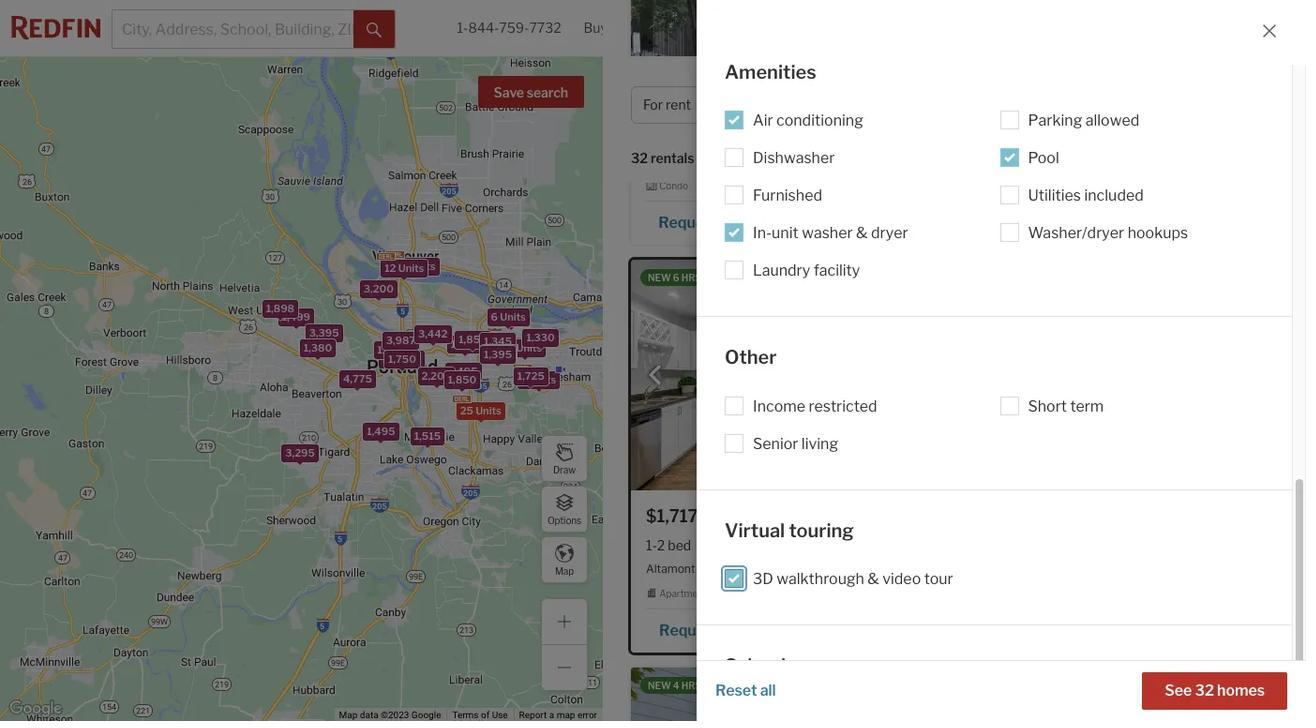 Task type: vqa. For each thing, say whether or not it's contained in the screenshot.
Email Address. Required field. Element
no



Task type: locate. For each thing, give the bounding box(es) containing it.
see 32 homes button
[[1143, 673, 1288, 710]]

1 bath up pool
[[1020, 130, 1057, 146]]

google
[[412, 710, 441, 720]]

homes
[[1218, 682, 1265, 700]]

0 vertical spatial 1,495
[[377, 343, 406, 356]]

9701
[[722, 561, 749, 575]]

units down '3 units' at the top left
[[530, 373, 556, 386]]

1-2 bed
[[646, 538, 691, 554]]

1,695 left 1,345
[[450, 337, 479, 350]]

1 vertical spatial bed
[[668, 538, 691, 554]]

1,850 up 1,395
[[458, 333, 487, 346]]

/mo for (971) 377-5056
[[712, 507, 743, 526]]

6 units down '3 units' at the top left
[[521, 373, 556, 386]]

1,850 up 25 units
[[448, 373, 476, 386]]

1 horizontal spatial condo
[[991, 180, 1020, 191]]

1 horizontal spatial 32
[[1195, 682, 1215, 700]]

tour up see
[[1138, 620, 1168, 638]]

3 down the 1,400
[[507, 342, 514, 355]]

sq right 712
[[1092, 130, 1106, 146]]

1- up altamont at bottom
[[646, 538, 657, 554]]

3,200
[[363, 283, 394, 296]]

for
[[643, 97, 663, 113]]

a for request a tour button under the included
[[1127, 212, 1135, 230]]

submit search image
[[367, 22, 382, 37]]

1,515
[[414, 429, 440, 443]]

0 horizontal spatial bed
[[668, 538, 691, 554]]

0 vertical spatial hrs
[[682, 272, 702, 284]]

square feet (low to high) button
[[748, 149, 917, 168]]

units
[[409, 260, 435, 273], [398, 261, 424, 274], [500, 310, 526, 323], [516, 342, 542, 355], [395, 353, 421, 366], [530, 373, 556, 386], [475, 404, 501, 417]]

bath up pool
[[1029, 130, 1057, 146]]

1,750
[[388, 353, 416, 366]]

request a tour button down main
[[646, 208, 782, 236]]

request a tour up 'new 6 hrs ago'
[[659, 214, 762, 232]]

report
[[519, 710, 547, 720]]

1,380
[[303, 341, 332, 354]]

0 horizontal spatial condo
[[660, 180, 689, 191]]

2 horizontal spatial 1-
[[702, 538, 713, 554]]

1 horizontal spatial 25
[[714, 588, 726, 599]]

1 $1,495 from the left
[[646, 99, 704, 119]]

map for map
[[555, 565, 574, 576]]

25 inside the map region
[[460, 404, 473, 417]]

map left data
[[339, 710, 358, 720]]

sq down the air
[[765, 130, 779, 146]]

furnished
[[753, 187, 823, 204]]

1 condo from the left
[[660, 180, 689, 191]]

1- left 759- on the left top
[[457, 20, 468, 36]]

0 horizontal spatial or
[[814, 154, 831, 168]]

blvd,
[[849, 561, 874, 575]]

map button
[[541, 537, 588, 583]]

1 up sw
[[689, 130, 695, 146]]

options button
[[541, 486, 588, 533]]

2 1 bath from the left
[[1020, 130, 1057, 146]]

condo for 700 sq ft
[[660, 180, 689, 191]]

1,695 down the 1,400
[[484, 347, 513, 360]]

1 vertical spatial ago
[[703, 680, 724, 691]]

map inside "button"
[[555, 565, 574, 576]]

750-1,650 sq ft
[[762, 538, 858, 554]]

short
[[1029, 397, 1067, 415]]

1,725
[[517, 370, 544, 383]]

ft down allowed
[[1109, 130, 1119, 146]]

0 horizontal spatial sq
[[765, 130, 779, 146]]

see 32 homes
[[1165, 682, 1265, 700]]

1 horizontal spatial 6
[[521, 373, 528, 386]]

32 left rentals
[[631, 150, 648, 166]]

1 horizontal spatial 1-
[[646, 538, 657, 554]]

0 horizontal spatial 32
[[631, 150, 648, 166]]

2
[[657, 538, 665, 554], [713, 538, 721, 554]]

reset all
[[716, 682, 776, 700]]

hrs right 4
[[682, 680, 702, 691]]

touring
[[789, 519, 854, 542]]

0 vertical spatial bed
[[986, 130, 1010, 146]]

1 vertical spatial hrs
[[682, 680, 702, 691]]

request a tour button down apartment 25 units match
[[646, 615, 784, 643]]

2 hrs from the top
[[682, 680, 702, 691]]

summit
[[698, 561, 739, 575]]

hrs for 6
[[682, 272, 702, 284]]

$1,717+
[[646, 507, 708, 526]]

use
[[492, 710, 508, 720]]

1 horizontal spatial 1
[[977, 130, 983, 146]]

2 up |
[[713, 538, 721, 554]]

square
[[751, 150, 796, 166]]

tour
[[1138, 212, 1168, 230], [733, 214, 762, 232], [925, 570, 954, 588], [1138, 620, 1168, 638], [733, 622, 763, 640]]

photo of 1300 ne 181st ave, portland, or 97230 image
[[962, 260, 1276, 491]]

washer
[[802, 224, 853, 242]]

data
[[360, 710, 379, 720]]

request a tour button down the included
[[977, 206, 1261, 234]]

ago right 4
[[703, 680, 724, 691]]

0 horizontal spatial 1
[[689, 130, 695, 146]]

(503) 954-7472 link
[[782, 206, 930, 238]]

type
[[874, 97, 902, 113]]

tour down the included
[[1138, 212, 1168, 230]]

request
[[1064, 212, 1124, 230], [659, 214, 718, 232], [1064, 620, 1124, 638], [659, 622, 719, 640]]

1 horizontal spatial sq
[[830, 538, 845, 554]]

3 right •
[[1179, 97, 1188, 113]]

hrs left the deal
[[682, 272, 702, 284]]

se
[[752, 561, 766, 575]]

1-2 bath
[[702, 538, 751, 554]]

all filters • 3 button
[[1078, 86, 1200, 124]]

ft up | 9701 se johnson creek blvd, happy valley, or 97086
[[848, 538, 858, 554]]

map
[[555, 565, 574, 576], [339, 710, 358, 720]]

0 horizontal spatial 25
[[460, 404, 473, 417]]

3 units
[[507, 342, 542, 355]]

1 vertical spatial 6 units
[[521, 373, 556, 386]]

6 units up 1,345
[[491, 310, 526, 323]]

2 2 from the left
[[713, 538, 721, 554]]

/mo right rent
[[704, 99, 735, 119]]

save
[[494, 84, 524, 100]]

altamont summit
[[646, 561, 739, 575]]

1 horizontal spatial or
[[948, 561, 965, 575]]

term
[[1071, 397, 1104, 415]]

0 horizontal spatial $1,495
[[646, 99, 704, 119]]

32 right see
[[1195, 682, 1215, 700]]

condo down eagle
[[991, 180, 1020, 191]]

3,987
[[386, 333, 415, 347]]

laundry
[[753, 262, 811, 280]]

crest
[[1025, 154, 1054, 168]]

3
[[1179, 97, 1188, 113], [507, 342, 514, 355]]

0 horizontal spatial $1,495 /mo
[[646, 99, 735, 119]]

2 horizontal spatial 1
[[1020, 130, 1026, 146]]

google image
[[5, 697, 67, 721]]

beds
[[957, 97, 989, 113]]

1 vertical spatial map
[[339, 710, 358, 720]]

1 hrs from the top
[[682, 272, 702, 284]]

bath for 712 sq ft
[[1029, 130, 1057, 146]]

hookups
[[1128, 224, 1189, 242]]

photo of 8516 ne hassalo st, portland, or 97220 image
[[631, 668, 945, 721]]

0 horizontal spatial ft
[[782, 130, 792, 146]]

1 2 from the left
[[657, 538, 665, 554]]

0 horizontal spatial 2
[[657, 538, 665, 554]]

2 vertical spatial 6
[[521, 373, 528, 386]]

ago left the deal
[[704, 272, 724, 284]]

$1,495 /mo for 700 sq ft
[[646, 99, 735, 119]]

2 horizontal spatial ft
[[1109, 130, 1119, 146]]

1 vertical spatial 1,850
[[448, 373, 476, 386]]

1 horizontal spatial 3
[[1179, 97, 1188, 113]]

6 up 1,345
[[491, 310, 498, 323]]

/mo up 1-2 bath
[[712, 507, 743, 526]]

0 horizontal spatial 1 bath
[[689, 130, 726, 146]]

3 1 from the left
[[1020, 130, 1026, 146]]

1 horizontal spatial $1,495
[[977, 99, 1035, 119]]

2 new from the top
[[648, 680, 671, 691]]

1 new from the top
[[648, 272, 671, 284]]

photo of 9701 se johnson creek blvd, happy valley, or 97086 image
[[631, 260, 945, 491]]

new for new 6 hrs ago
[[648, 272, 671, 284]]

rent
[[666, 97, 691, 113]]

0 vertical spatial ago
[[704, 272, 724, 284]]

4
[[673, 680, 680, 691]]

request a tour down apartment 25 units match
[[659, 622, 763, 640]]

700 sq ft
[[736, 130, 792, 146]]

1 1 from the left
[[689, 130, 695, 146]]

condo down sw
[[660, 180, 689, 191]]

tour for request a tour button under main
[[733, 214, 762, 232]]

0 horizontal spatial map
[[339, 710, 358, 720]]

0 horizontal spatial 3
[[507, 342, 514, 355]]

map down options
[[555, 565, 574, 576]]

see
[[1165, 682, 1192, 700]]

units right the 11
[[395, 353, 421, 366]]

unit
[[772, 224, 799, 242]]

0 vertical spatial new
[[648, 272, 671, 284]]

units down 1,395
[[475, 404, 501, 417]]

bed up eagle
[[986, 130, 1010, 146]]

tour left unit
[[733, 214, 762, 232]]

2 horizontal spatial or
[[1166, 154, 1183, 168]]

2 for bath
[[713, 538, 721, 554]]

walkthrough
[[777, 570, 865, 588]]

3 inside button
[[1179, 97, 1188, 113]]

2 $1,495 from the left
[[977, 99, 1035, 119]]

1 horizontal spatial 1 bath
[[1020, 130, 1057, 146]]

0 vertical spatial 25
[[460, 404, 473, 417]]

portland,
[[765, 154, 812, 168]]

&
[[856, 224, 868, 242], [868, 570, 880, 588]]

11
[[383, 353, 393, 366]]

/mo for (503) 954-7472
[[704, 99, 735, 119]]

1 horizontal spatial $1,495 /mo
[[977, 99, 1066, 119]]

for
[[844, 76, 872, 100]]

all
[[760, 682, 776, 700]]

2 $1,495 /mo from the left
[[977, 99, 1066, 119]]

report a map error link
[[519, 710, 597, 720]]

bed up altamont at bottom
[[668, 538, 691, 554]]

1 vertical spatial new
[[648, 680, 671, 691]]

11 units
[[383, 353, 421, 366]]

sq up creek
[[830, 538, 845, 554]]

& left video
[[868, 570, 880, 588]]

apartment 25 units match
[[660, 588, 779, 599]]

1 up 47
[[977, 130, 983, 146]]

2 up altamont at bottom
[[657, 538, 665, 554]]

deal
[[747, 272, 773, 284]]

2 horizontal spatial sq
[[1092, 130, 1106, 146]]

eagle
[[994, 154, 1023, 168]]

income
[[753, 397, 806, 415]]

bath up main
[[698, 130, 726, 146]]

1 vertical spatial 32
[[1195, 682, 1215, 700]]

1- up summit
[[702, 538, 713, 554]]

0 vertical spatial 3
[[1179, 97, 1188, 113]]

map region
[[0, 0, 631, 721]]

bath up 9701
[[724, 538, 751, 554]]

ago for new 4 hrs ago
[[703, 680, 724, 691]]

0 vertical spatial map
[[555, 565, 574, 576]]

97086
[[967, 561, 1004, 575]]

3,442
[[418, 328, 447, 341]]

0 vertical spatial 1,850
[[458, 333, 487, 346]]

1 vertical spatial 3
[[507, 342, 514, 355]]

1 horizontal spatial map
[[555, 565, 574, 576]]

0 horizontal spatial 1-
[[457, 20, 468, 36]]

in-unit washer & dryer
[[753, 224, 908, 242]]

feet
[[798, 150, 824, 166]]

air conditioning
[[753, 112, 864, 129]]

12
[[384, 261, 396, 274]]

1-844-759-7732
[[457, 20, 561, 36]]

hrs
[[682, 272, 702, 284], [682, 680, 702, 691]]

1 horizontal spatial 2
[[713, 538, 721, 554]]

712 sq ft
[[1067, 130, 1119, 146]]

0 horizontal spatial 6
[[491, 310, 498, 323]]

main
[[697, 154, 722, 168]]

a for request a tour button under main
[[721, 214, 730, 232]]

1 up eagle
[[1020, 130, 1026, 146]]

2 1 from the left
[[977, 130, 983, 146]]

1 1 bath from the left
[[689, 130, 726, 146]]

tour up the schools
[[733, 622, 763, 640]]

6 left the deal
[[673, 272, 680, 284]]

filters
[[1132, 97, 1170, 113]]

97035
[[1185, 154, 1222, 168]]

1 bath up main
[[689, 130, 726, 146]]

0 vertical spatial 32
[[631, 150, 648, 166]]

2 condo from the left
[[991, 180, 1020, 191]]

0 vertical spatial 6
[[673, 272, 680, 284]]

sq
[[765, 130, 779, 146], [1092, 130, 1106, 146], [830, 538, 845, 554]]

ft up dishwasher
[[782, 130, 792, 146]]

& left the dryer
[[856, 224, 868, 242]]

2,200
[[421, 370, 451, 383]]

1- for 1-2 bed
[[646, 538, 657, 554]]

6 down '3 units' at the top left
[[521, 373, 528, 386]]

1 $1,495 /mo from the left
[[646, 99, 735, 119]]

1 vertical spatial &
[[868, 570, 880, 588]]



Task type: describe. For each thing, give the bounding box(es) containing it.
(971) 377-5056 link
[[784, 613, 930, 645]]

ago for new 6 hrs ago
[[704, 272, 724, 284]]

2021
[[646, 154, 673, 168]]

price button
[[735, 86, 815, 124]]

5056
[[877, 622, 917, 640]]

virtual
[[725, 519, 785, 542]]

facility
[[814, 262, 860, 280]]

virtual touring
[[725, 519, 854, 542]]

photo of 2021 sw main st #49, portland, or 97205 image
[[631, 0, 945, 83]]

rent
[[877, 76, 924, 100]]

0 vertical spatial &
[[856, 224, 868, 242]]

1 bath for 700 sq ft
[[689, 130, 726, 146]]

units
[[728, 588, 750, 599]]

beds / baths
[[957, 97, 1035, 113]]

to
[[855, 150, 868, 166]]

video
[[883, 570, 921, 588]]

schools
[[725, 655, 796, 677]]

portland apartments for rent
[[631, 76, 924, 100]]

1 vertical spatial 6
[[491, 310, 498, 323]]

20 units
[[393, 260, 435, 273]]

32 inside button
[[1195, 682, 1215, 700]]

0 horizontal spatial 1,695
[[450, 337, 479, 350]]

(low
[[827, 150, 852, 166]]

reset all button
[[716, 673, 776, 710]]

$1,495 /mo for 712 sq ft
[[977, 99, 1066, 119]]

map for map data ©2023 google
[[339, 710, 358, 720]]

price
[[747, 97, 779, 113]]

1,550
[[302, 341, 331, 355]]

of
[[481, 710, 490, 720]]

|
[[717, 561, 720, 575]]

for rent button
[[631, 86, 727, 124]]

sort : square feet (low to high)
[[717, 150, 902, 166]]

(971)
[[804, 622, 839, 640]]

4,775
[[343, 373, 372, 386]]

condo for 712 sq ft
[[991, 180, 1020, 191]]

1 horizontal spatial bed
[[986, 130, 1010, 146]]

1,395
[[484, 348, 512, 361]]

senior
[[753, 435, 799, 453]]

sq for 712
[[1092, 130, 1106, 146]]

utilities included
[[1029, 187, 1144, 204]]

portland
[[631, 76, 716, 100]]

1- for 1-844-759-7732
[[457, 20, 468, 36]]

1,499
[[282, 311, 310, 324]]

short term
[[1029, 397, 1104, 415]]

map
[[557, 710, 575, 720]]

1 bath for 712 sq ft
[[1020, 130, 1057, 146]]

3d walkthrough & video tour
[[753, 570, 954, 588]]

7732
[[529, 20, 561, 36]]

47 eagle crest dr #5, lake oswego, or 97035
[[977, 154, 1222, 168]]

dishwasher
[[753, 149, 835, 167]]

1 vertical spatial 1,495
[[449, 365, 477, 378]]

/mo right the 'baths'
[[1035, 99, 1066, 119]]

| 9701 se johnson creek blvd, happy valley, or 97086
[[717, 561, 1004, 575]]

1,650
[[792, 538, 827, 554]]

ft for 712 sq ft
[[1109, 130, 1119, 146]]

tour right video
[[925, 570, 954, 588]]

rentals
[[651, 150, 695, 166]]

sq for 700
[[765, 130, 779, 146]]

air
[[753, 112, 773, 129]]

units up 1,345
[[500, 310, 526, 323]]

1 vertical spatial 25
[[714, 588, 726, 599]]

in-
[[753, 224, 772, 242]]

lake
[[1091, 154, 1116, 168]]

utilities
[[1029, 187, 1082, 204]]

previous button image
[[646, 366, 665, 385]]

$1,495 for 700 sq ft
[[646, 99, 704, 119]]

3,295
[[285, 447, 315, 460]]

377-
[[843, 622, 877, 640]]

a for request a tour button above see
[[1127, 620, 1135, 638]]

apartment
[[660, 588, 707, 599]]

2 horizontal spatial 6
[[673, 272, 680, 284]]

request a tour button up see
[[977, 613, 1261, 642]]

new 6 hrs ago
[[648, 272, 724, 284]]

save search
[[494, 84, 568, 100]]

new for new 4 hrs ago
[[648, 680, 671, 691]]

dr
[[1057, 154, 1069, 168]]

tour for request a tour button above see
[[1138, 620, 1168, 638]]

bath for 700 sq ft
[[698, 130, 726, 146]]

tour for request a tour button underneath apartment 25 units match
[[733, 622, 763, 640]]

0 vertical spatial 6 units
[[491, 310, 526, 323]]

income restricted
[[753, 397, 878, 415]]

3,395
[[309, 326, 339, 339]]

(503)
[[801, 214, 841, 232]]

photo of 47 eagle crest dr #5, lake oswego, or 97035 image
[[962, 0, 1276, 83]]

2 for bed
[[657, 538, 665, 554]]

home type button
[[822, 86, 937, 124]]

ft for 700 sq ft
[[782, 130, 792, 146]]

759-
[[499, 20, 529, 36]]

report a map error
[[519, 710, 597, 720]]

1 horizontal spatial 1,695
[[484, 347, 513, 360]]

32 rentals
[[631, 150, 695, 166]]

dryer
[[871, 224, 908, 242]]

20
[[393, 260, 407, 273]]

oswego,
[[1118, 154, 1164, 168]]

units up 1,725
[[516, 342, 542, 355]]

units right 20
[[409, 260, 435, 273]]

options
[[548, 514, 582, 526]]

©2023
[[381, 710, 409, 720]]

a for request a tour button underneath apartment 25 units match
[[722, 622, 730, 640]]

1 for 700
[[689, 130, 695, 146]]

1 horizontal spatial ft
[[848, 538, 858, 554]]

units right 12
[[398, 261, 424, 274]]

parking allowed
[[1029, 112, 1140, 129]]

restricted
[[809, 397, 878, 415]]

(971) 377-5056
[[804, 622, 917, 640]]

apartments
[[720, 76, 839, 100]]

request a tour down the included
[[1064, 212, 1168, 230]]

$1,495 for 712 sq ft
[[977, 99, 1035, 119]]

1,400
[[496, 311, 525, 324]]

1 for 712
[[1020, 130, 1026, 146]]

tour for request a tour button under the included
[[1138, 212, 1168, 230]]

1- for 1-2 bath
[[702, 538, 713, 554]]

altamont
[[646, 561, 696, 575]]

2021 sw main st #49, portland, or 97205
[[646, 154, 869, 168]]

844-
[[468, 20, 499, 36]]

750-
[[762, 538, 792, 554]]

1,330
[[526, 331, 555, 344]]

3 inside the map region
[[507, 342, 514, 355]]

request a tour up see
[[1064, 620, 1168, 638]]

hrs for 4
[[682, 680, 702, 691]]

beds / baths button
[[945, 86, 1071, 124]]

pool
[[1029, 149, 1060, 167]]

$1,717+ /mo
[[646, 507, 743, 526]]

2 vertical spatial 1,495
[[367, 425, 395, 438]]

all filters • 3
[[1113, 97, 1188, 113]]

terms of use
[[453, 710, 508, 720]]



